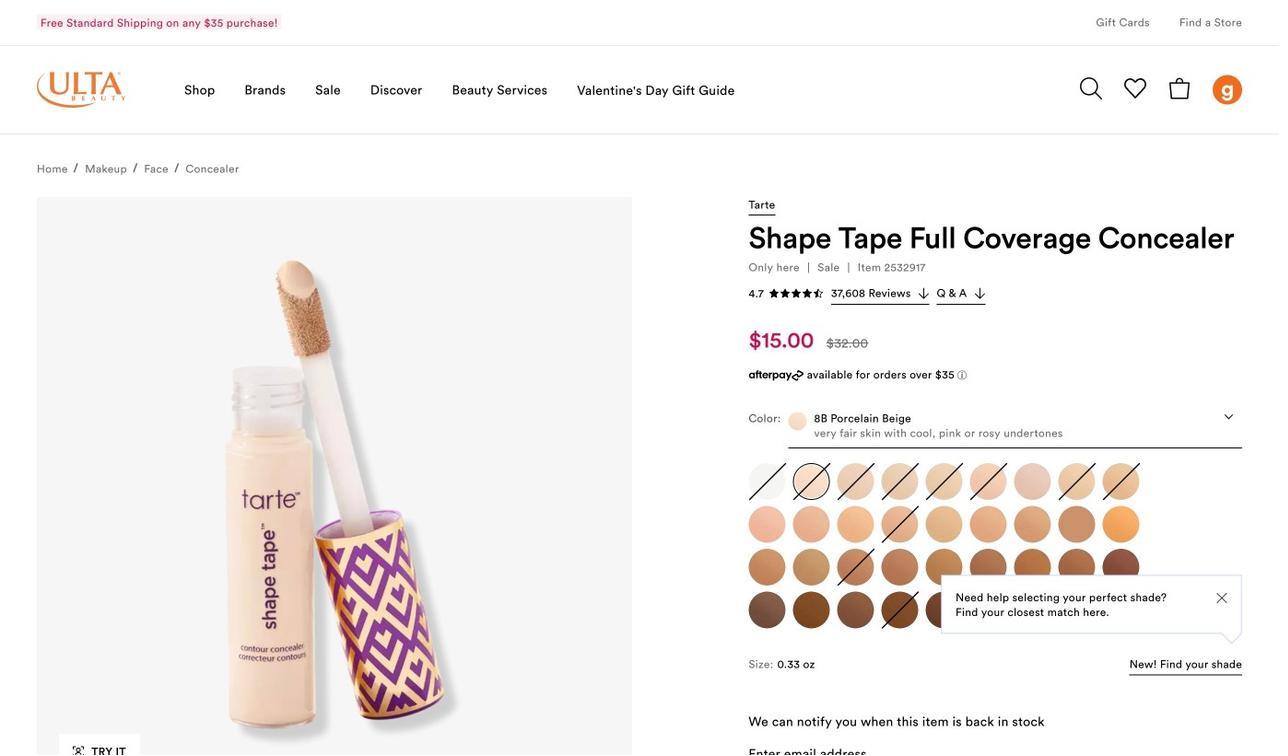 Task type: locate. For each thing, give the bounding box(es) containing it.
22b light beige shape tape full coverage concealer image
[[749, 507, 785, 543]]

37g medium-tan golden shape tape full coverage concealer image
[[1103, 507, 1139, 543]]

1 withiconright image from the left
[[918, 288, 929, 299]]

20s light sand shape tape full coverage concealer image
[[1058, 464, 1095, 501]]

44h tan shape tape full coverage concealer image
[[837, 549, 874, 586]]

27s light-medium sand shape tape full coverage concealer image
[[837, 507, 874, 543]]

47s tan-deep sand shape tape full coverage concealer image
[[926, 549, 962, 586]]

favorites icon image
[[1124, 77, 1146, 99]]

35n medium shape tape full coverage concealer image
[[1014, 507, 1051, 543]]

0 horizontal spatial starfilled image
[[768, 288, 780, 299]]

starfilled image
[[768, 288, 780, 299], [791, 288, 802, 299]]

1 horizontal spatial withiconright image
[[975, 288, 986, 299]]

16n fair-light neutral shape tape full coverage concealer image
[[970, 464, 1007, 501]]

1 horizontal spatial starfilled image
[[791, 288, 802, 299]]

20b light shape tape full coverage concealer image
[[1014, 464, 1051, 501]]

8b porcelain beige shape tape full coverage concealer image
[[788, 413, 807, 431]]

63h espresso honey shape tape full coverage concealer image
[[1103, 592, 1139, 629]]

None field
[[749, 409, 1242, 449]]

59h rich honey shape tape full coverage concealer image
[[881, 592, 918, 629]]

tarte shape tape full coverage concealer #1 image
[[37, 197, 632, 756]]

8b porcelain beige shape tape full coverage concealer image
[[793, 464, 830, 501]]

0 horizontal spatial withiconright image
[[918, 288, 929, 299]]

60n mahogany shape tape full coverage concealer image
[[970, 592, 1007, 629]]

starfilled image
[[780, 288, 791, 299], [802, 288, 813, 299]]

60h mahogany honey shape tape full coverage concealer image
[[926, 592, 962, 629]]

53h deep honey shape tape full coverage concealer image
[[1103, 549, 1139, 586]]

withiconright image
[[918, 288, 929, 299], [975, 288, 986, 299]]

0 items in bag image
[[1169, 77, 1191, 99]]

2 starfilled image from the left
[[791, 288, 802, 299]]

12b fair beige shape tape full coverage concealer image
[[837, 464, 874, 501]]

34s medium sand shape tape full coverage concealer image
[[926, 507, 962, 543]]

0 horizontal spatial starfilled image
[[780, 288, 791, 299]]

12s fair shape tape full coverage concealer image
[[926, 464, 962, 501]]

1 horizontal spatial starfilled image
[[802, 288, 813, 299]]

27h light medium honey shape tape full coverage concealer image
[[793, 507, 830, 543]]



Task type: describe. For each thing, give the bounding box(es) containing it.
product search image
[[1080, 77, 1102, 99]]

53s deep sand shape tape full coverage concealer image
[[1058, 549, 1095, 586]]

61n espresso neutral shape tape full coverage concealer image
[[1058, 592, 1095, 629]]

1 starfilled image from the left
[[768, 288, 780, 299]]

61h espresso shape tape full coverage concealer image
[[1014, 592, 1051, 629]]

2 withiconright image from the left
[[975, 288, 986, 299]]

22n light neutral shape tape full coverage concealer image
[[1103, 464, 1139, 501]]

42s tan sand shape tape full coverage concealer image
[[793, 549, 830, 586]]

1 starfilled image from the left
[[780, 288, 791, 299]]

12n fair neutral shape tape full coverage concealer image
[[881, 464, 918, 501]]

29n light-medium shape tape full coverage concealer image
[[881, 507, 918, 543]]

35h medium honey shape tape full coverage concealer image
[[970, 507, 1007, 543]]

try it tarte shape tape full coverage concealer #1 image
[[73, 747, 84, 756]]

57g rich golden shape tape full coverage concealer image
[[793, 592, 830, 629]]

38n medium-tan neutral shape tape full coverage concealer image
[[749, 549, 785, 586]]

white shape tape full coverage concealer image
[[749, 464, 785, 501]]

53n deep shape tape full coverage concealer image
[[970, 549, 1007, 586]]

57n rich shape tape full coverage concealer image
[[749, 592, 785, 629]]

53g deep golden shape tape full coverage concealer image
[[1014, 549, 1051, 586]]

36s medium-tan sand shape tape full coverage concealer image
[[1058, 507, 1095, 543]]

2 starfilled image from the left
[[802, 288, 813, 299]]

47h tan-deep honey shape tape full coverage concealer image
[[881, 549, 918, 586]]

starhalf image
[[813, 288, 824, 299]]

57s rich sand shape tape full coverage concealer image
[[837, 592, 874, 629]]



Task type: vqa. For each thing, say whether or not it's contained in the screenshot.
5 corresponding to Would purchase again
no



